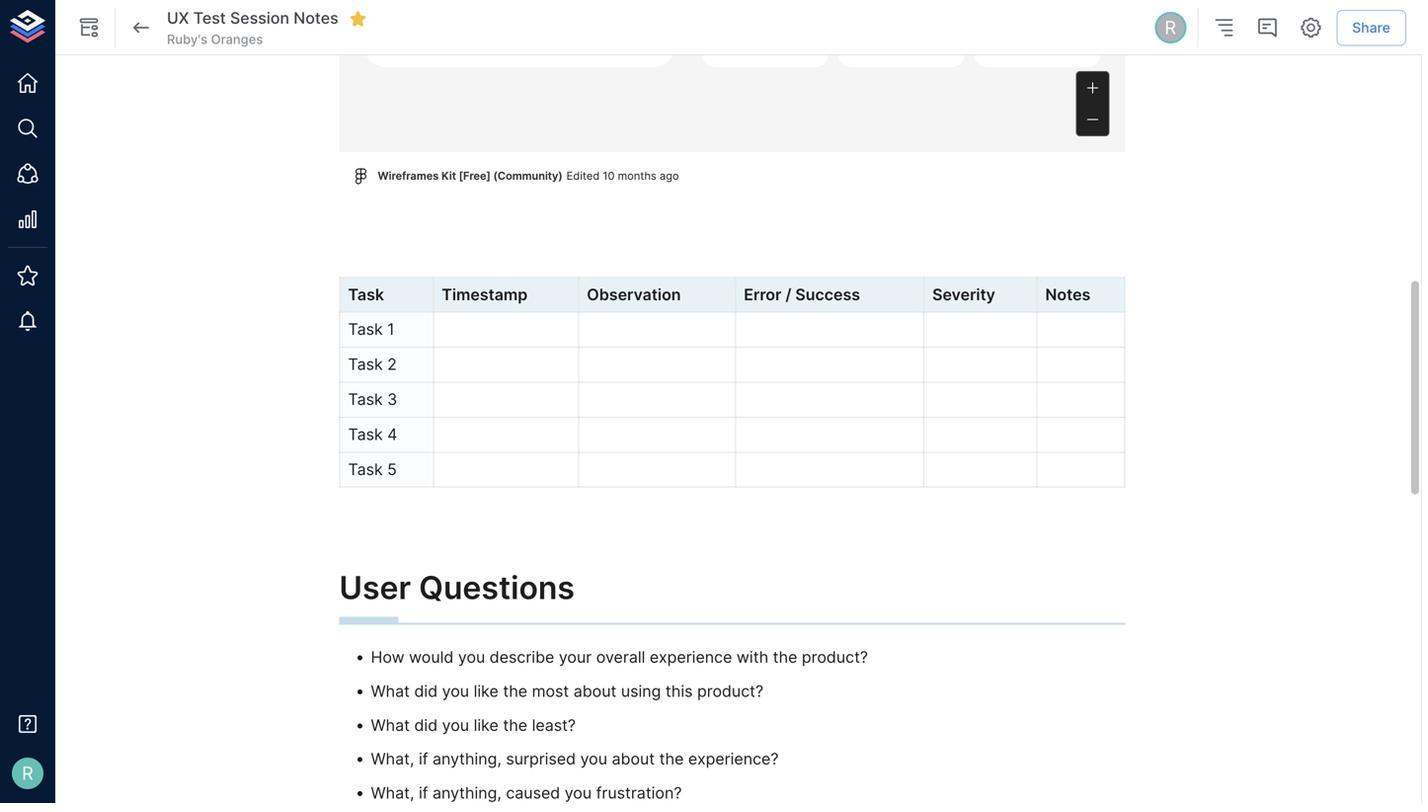Task type: locate. For each thing, give the bounding box(es) containing it.
product? for how would you describe your overall experience with the product?
[[802, 648, 868, 667]]

2
[[387, 355, 397, 374]]

experience?
[[688, 750, 779, 769]]

did for what did you like the most about using this product?
[[414, 682, 438, 701]]

like up what did you like the least?
[[474, 682, 499, 701]]

1 vertical spatial notes
[[1046, 285, 1091, 304]]

task 5
[[348, 460, 397, 479]]

1 vertical spatial did
[[414, 716, 438, 735]]

2 if from the top
[[419, 784, 428, 803]]

1 if from the top
[[419, 750, 428, 769]]

1 what, from the top
[[371, 750, 414, 769]]

your
[[559, 648, 592, 667]]

task 2
[[348, 355, 397, 374]]

the down describe
[[503, 682, 528, 701]]

about
[[574, 682, 617, 701], [612, 750, 655, 769]]

the right with
[[773, 648, 798, 667]]

r for left r button
[[22, 763, 33, 784]]

0 vertical spatial what
[[371, 682, 410, 701]]

0 vertical spatial like
[[474, 682, 499, 701]]

like left least?
[[474, 716, 499, 735]]

6 task from the top
[[348, 460, 383, 479]]

0 horizontal spatial r
[[22, 763, 33, 784]]

anything,
[[433, 750, 502, 769], [433, 784, 502, 803]]

task left 5
[[348, 460, 383, 479]]

1 vertical spatial what
[[371, 716, 410, 735]]

anything, left caused
[[433, 784, 502, 803]]

task left 4
[[348, 425, 383, 444]]

most
[[532, 682, 569, 701]]

least?
[[532, 716, 576, 735]]

what,
[[371, 750, 414, 769], [371, 784, 414, 803]]

0 vertical spatial what,
[[371, 750, 414, 769]]

1 horizontal spatial notes
[[1046, 285, 1091, 304]]

0 vertical spatial r button
[[1152, 9, 1190, 46]]

1 what from the top
[[371, 682, 410, 701]]

0 vertical spatial notes
[[294, 9, 339, 28]]

anything, for surprised
[[433, 750, 502, 769]]

r button
[[1152, 9, 1190, 46], [6, 752, 49, 795]]

2 what from the top
[[371, 716, 410, 735]]

1 task from the top
[[348, 285, 384, 304]]

settings image
[[1299, 16, 1323, 40]]

1 like from the top
[[474, 682, 499, 701]]

2 what, from the top
[[371, 784, 414, 803]]

2 did from the top
[[414, 716, 438, 735]]

what for what did you like the most about using this product?
[[371, 682, 410, 701]]

task for task 3
[[348, 390, 383, 409]]

3
[[387, 390, 398, 409]]

0 vertical spatial r
[[1165, 17, 1177, 38]]

0 vertical spatial if
[[419, 750, 428, 769]]

1 vertical spatial r button
[[6, 752, 49, 795]]

1 vertical spatial if
[[419, 784, 428, 803]]

you
[[458, 648, 485, 667], [442, 682, 469, 701], [442, 716, 469, 735], [580, 750, 608, 769], [565, 784, 592, 803]]

surprised
[[506, 750, 576, 769]]

2 task from the top
[[348, 320, 383, 339]]

with
[[737, 648, 769, 667]]

session
[[230, 9, 289, 28]]

like for least?
[[474, 716, 499, 735]]

you right would
[[458, 648, 485, 667]]

0 vertical spatial product?
[[802, 648, 868, 667]]

1 vertical spatial about
[[612, 750, 655, 769]]

0 horizontal spatial product?
[[697, 682, 764, 701]]

0 vertical spatial did
[[414, 682, 438, 701]]

1 horizontal spatial r
[[1165, 17, 1177, 38]]

0 vertical spatial anything,
[[433, 750, 502, 769]]

task for task 4
[[348, 425, 383, 444]]

ux test session notes
[[167, 9, 339, 28]]

product? down with
[[697, 682, 764, 701]]

about down your
[[574, 682, 617, 701]]

product? right with
[[802, 648, 868, 667]]

2 like from the top
[[474, 716, 499, 735]]

did for what did you like the least?
[[414, 716, 438, 735]]

task left 2
[[348, 355, 383, 374]]

you down would
[[442, 716, 469, 735]]

remove favorite image
[[349, 10, 367, 28]]

4 task from the top
[[348, 390, 383, 409]]

1 vertical spatial product?
[[697, 682, 764, 701]]

task 1
[[348, 320, 395, 339]]

experience
[[650, 648, 732, 667]]

r
[[1165, 17, 1177, 38], [22, 763, 33, 784]]

success
[[796, 285, 860, 304]]

task left '3'
[[348, 390, 383, 409]]

task left 1
[[348, 320, 383, 339]]

if
[[419, 750, 428, 769], [419, 784, 428, 803]]

you for what did you like the least?
[[442, 716, 469, 735]]

1 vertical spatial r
[[22, 763, 33, 784]]

severity
[[933, 285, 996, 304]]

3 task from the top
[[348, 355, 383, 374]]

about up frustration?
[[612, 750, 655, 769]]

1 horizontal spatial product?
[[802, 648, 868, 667]]

share
[[1353, 19, 1391, 36]]

you for how would you describe your overall experience with the product?
[[458, 648, 485, 667]]

0 vertical spatial about
[[574, 682, 617, 701]]

1
[[387, 320, 395, 339]]

like
[[474, 682, 499, 701], [474, 716, 499, 735]]

task
[[348, 285, 384, 304], [348, 320, 383, 339], [348, 355, 383, 374], [348, 390, 383, 409], [348, 425, 383, 444], [348, 460, 383, 479]]

2 anything, from the top
[[433, 784, 502, 803]]

if for what, if anything, surprised you about the experience?
[[419, 750, 428, 769]]

like for most
[[474, 682, 499, 701]]

1 vertical spatial what,
[[371, 784, 414, 803]]

show wiki image
[[77, 16, 101, 40]]

the
[[773, 648, 798, 667], [503, 682, 528, 701], [503, 716, 528, 735], [660, 750, 684, 769]]

would
[[409, 648, 454, 667]]

1 did from the top
[[414, 682, 438, 701]]

5 task from the top
[[348, 425, 383, 444]]

1 vertical spatial like
[[474, 716, 499, 735]]

task up task 1
[[348, 285, 384, 304]]

r for the right r button
[[1165, 17, 1177, 38]]

anything, down what did you like the least?
[[433, 750, 502, 769]]

error / success
[[744, 285, 860, 304]]

notes
[[294, 9, 339, 28], [1046, 285, 1091, 304]]

what
[[371, 682, 410, 701], [371, 716, 410, 735]]

user
[[339, 569, 411, 607]]

0 horizontal spatial notes
[[294, 9, 339, 28]]

you up what did you like the least?
[[442, 682, 469, 701]]

what, if anything, surprised you about the experience?
[[371, 750, 779, 769]]

1 anything, from the top
[[433, 750, 502, 769]]

1 vertical spatial anything,
[[433, 784, 502, 803]]

how
[[371, 648, 405, 667]]

frustration?
[[596, 784, 682, 803]]

product?
[[802, 648, 868, 667], [697, 682, 764, 701]]

4
[[387, 425, 398, 444]]

ruby's oranges
[[167, 32, 263, 47]]

you right surprised
[[580, 750, 608, 769]]

did
[[414, 682, 438, 701], [414, 716, 438, 735]]



Task type: vqa. For each thing, say whether or not it's contained in the screenshot.
Ruby Anderson image on the top of page
no



Task type: describe. For each thing, give the bounding box(es) containing it.
task for task
[[348, 285, 384, 304]]

if for what, if anything, caused you frustration?
[[419, 784, 428, 803]]

task 4
[[348, 425, 398, 444]]

task 3
[[348, 390, 398, 409]]

what did you like the most about using this product?
[[371, 682, 764, 701]]

comments image
[[1256, 16, 1280, 40]]

0 horizontal spatial r button
[[6, 752, 49, 795]]

what, for what, if anything, surprised you about the experience?
[[371, 750, 414, 769]]

1 horizontal spatial r button
[[1152, 9, 1190, 46]]

ruby's oranges link
[[167, 31, 263, 49]]

error
[[744, 285, 782, 304]]

questions
[[419, 569, 575, 607]]

observation
[[587, 285, 681, 304]]

you down what, if anything, surprised you about the experience?
[[565, 784, 592, 803]]

user questions
[[339, 569, 575, 607]]

table of contents image
[[1212, 16, 1236, 40]]

task for task 2
[[348, 355, 383, 374]]

product? for what did you like the most about using this product?
[[697, 682, 764, 701]]

what for what did you like the least?
[[371, 716, 410, 735]]

oranges
[[211, 32, 263, 47]]

overall
[[596, 648, 646, 667]]

anything, for caused
[[433, 784, 502, 803]]

ruby's
[[167, 32, 208, 47]]

using
[[621, 682, 661, 701]]

the left least?
[[503, 716, 528, 735]]

what did you like the least?
[[371, 716, 576, 735]]

the up frustration?
[[660, 750, 684, 769]]

test
[[193, 9, 226, 28]]

this
[[666, 682, 693, 701]]

describe
[[490, 648, 555, 667]]

task for task 5
[[348, 460, 383, 479]]

how would you describe your overall experience with the product?
[[371, 648, 868, 667]]

what, if anything, caused you frustration?
[[371, 784, 682, 803]]

caused
[[506, 784, 560, 803]]

timestamp
[[442, 285, 528, 304]]

task for task 1
[[348, 320, 383, 339]]

share button
[[1337, 10, 1407, 46]]

/
[[786, 285, 792, 304]]

you for what did you like the most about using this product?
[[442, 682, 469, 701]]

5
[[387, 460, 397, 479]]

ux
[[167, 9, 189, 28]]

what, for what, if anything, caused you frustration?
[[371, 784, 414, 803]]

go back image
[[129, 16, 153, 40]]



